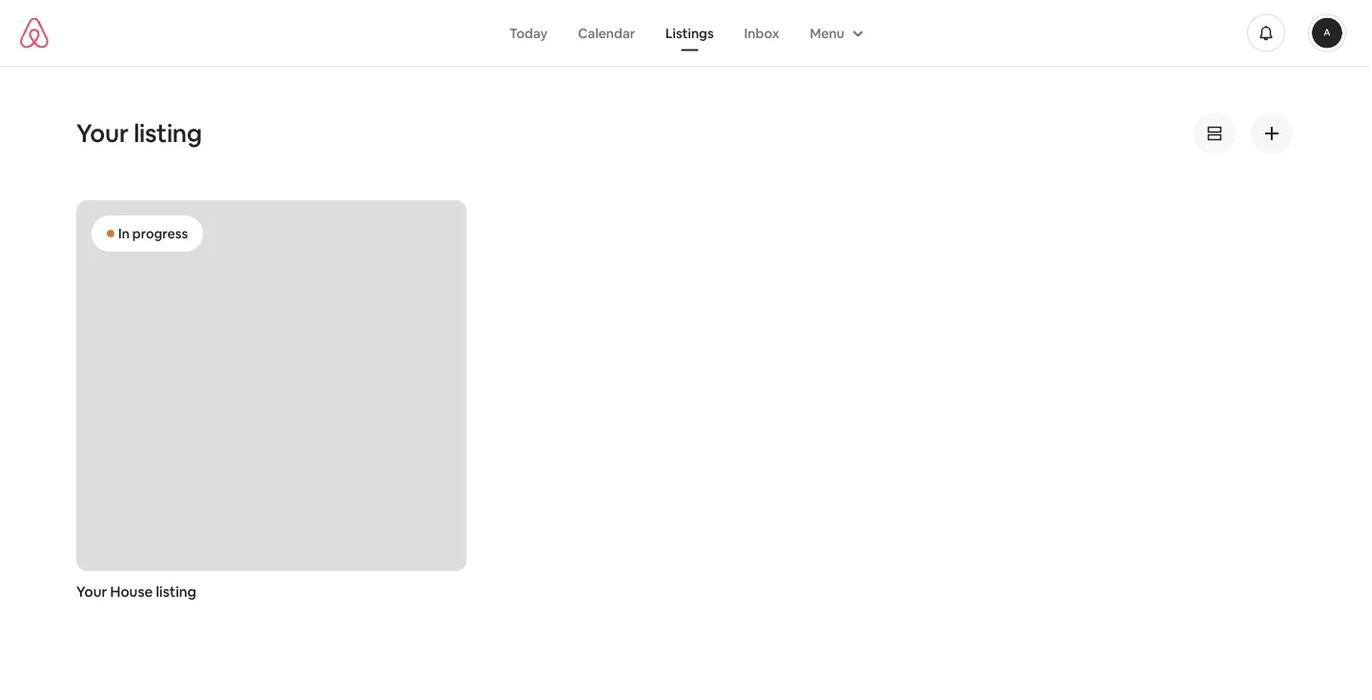 Task type: locate. For each thing, give the bounding box(es) containing it.
main navigation menu image
[[1312, 18, 1342, 48]]

calendar
[[578, 24, 635, 41]]

menu
[[810, 24, 845, 41]]

listing
[[134, 117, 202, 149], [156, 582, 196, 601]]

your for your listing
[[76, 117, 129, 149]]

list view image
[[1207, 126, 1222, 141]]

2 your from the top
[[76, 582, 107, 601]]

your inside group
[[76, 582, 107, 601]]

inbox
[[744, 24, 779, 41]]

1 vertical spatial listing
[[156, 582, 196, 601]]

0 vertical spatial listing
[[134, 117, 202, 149]]

1 your from the top
[[76, 117, 129, 149]]

in
[[118, 225, 130, 242]]

menu button
[[795, 15, 875, 51]]

1 vertical spatial your
[[76, 582, 107, 601]]

0 vertical spatial your
[[76, 117, 129, 149]]

your listing
[[76, 117, 202, 149]]

your
[[76, 117, 129, 149], [76, 582, 107, 601]]

your house listing
[[76, 582, 196, 601]]



Task type: vqa. For each thing, say whether or not it's contained in the screenshot.
Add to wishlist: Home in Deer River icon
no



Task type: describe. For each thing, give the bounding box(es) containing it.
listing inside your house listing group
[[156, 582, 196, 601]]

your house listing group
[[76, 200, 467, 604]]

inbox link
[[729, 15, 795, 51]]

in progress
[[118, 225, 188, 242]]

progress
[[132, 225, 188, 242]]

listings
[[666, 24, 714, 41]]

your for your house listing
[[76, 582, 107, 601]]

today link
[[494, 15, 563, 51]]

add listing image
[[1264, 126, 1279, 141]]

calendar link
[[563, 15, 650, 51]]

today
[[509, 24, 548, 41]]

listings link
[[650, 15, 729, 51]]

house
[[110, 582, 153, 601]]



